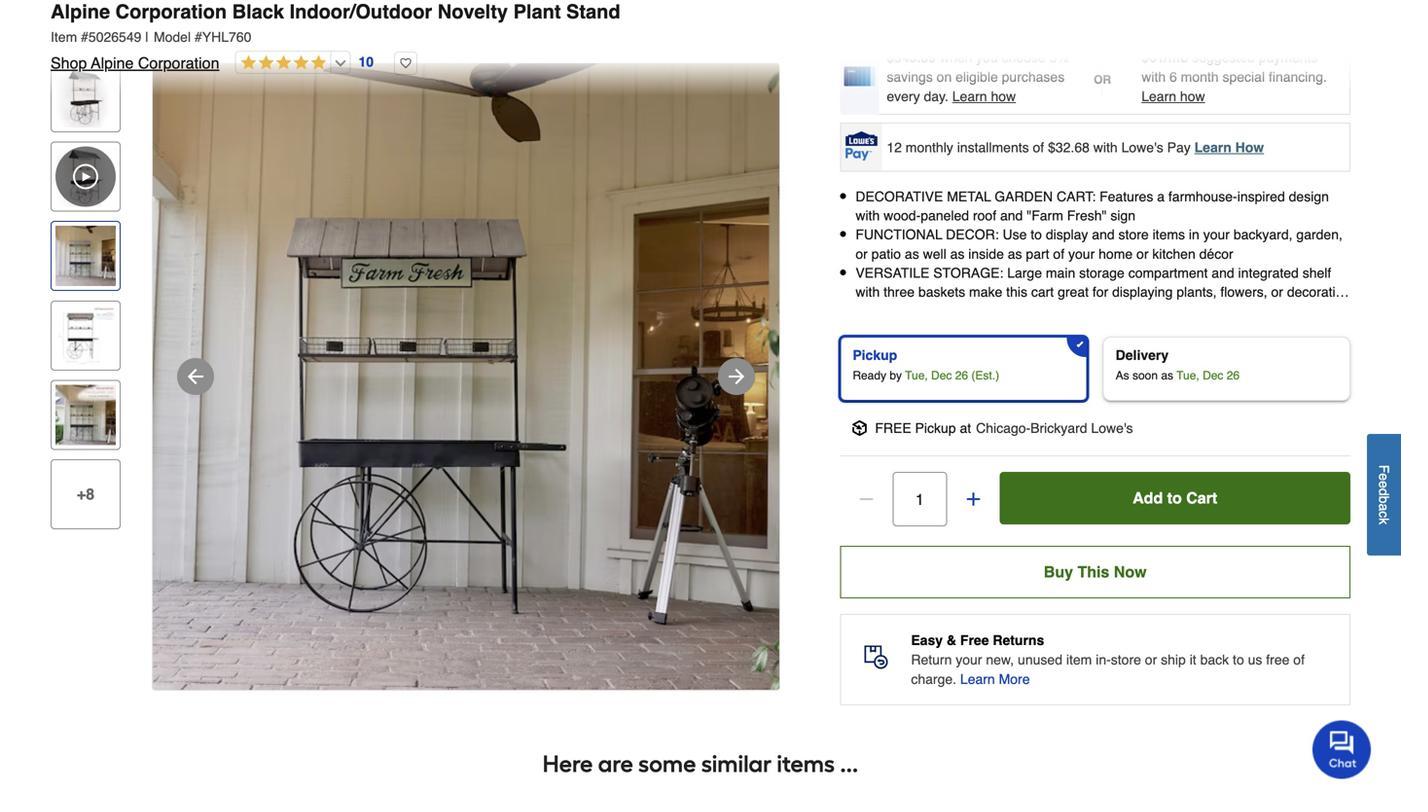 Task type: locate. For each thing, give the bounding box(es) containing it.
functional
[[856, 227, 943, 243]]

ready
[[853, 369, 887, 383]]

of
[[1033, 139, 1044, 155], [1053, 246, 1065, 262], [1294, 652, 1305, 668]]

corporation up model
[[115, 0, 227, 23]]

a
[[1157, 189, 1165, 204], [1377, 503, 1392, 511]]

pickup
[[853, 347, 897, 363], [915, 420, 956, 436]]

1 horizontal spatial pickup
[[915, 420, 956, 436]]

0 horizontal spatial to
[[1031, 227, 1042, 243]]

month
[[1181, 69, 1219, 85]]

learn how button for $61/mo
[[1142, 87, 1205, 106]]

to up part
[[1031, 227, 1042, 243]]

# right model
[[195, 29, 202, 45]]

store down sign
[[1119, 227, 1149, 243]]

soon
[[1133, 369, 1158, 383]]

e up "d"
[[1377, 473, 1392, 481]]

of left $32.68
[[1033, 139, 1044, 155]]

item number 5 0 2 6 5 4 9 and model number y h l 7 6 0 element
[[51, 27, 1351, 47]]

0 vertical spatial corporation
[[115, 0, 227, 23]]

here are some similar items ...
[[543, 750, 859, 778]]

items inside decorative metal garden cart: features a farmhouse-inspired design with wood-paneled roof and "farm fresh" sign functional decor: use to display and store items in your backyard, garden, or patio as well as inside as part of your home or kitchen décor versatile storage: large main storage compartment and integrated shelf with three baskets make this cart great for displaying plants, flowers, or decorative accents
[[1153, 227, 1185, 243]]

e up b
[[1377, 481, 1392, 488]]

1 tue, from the left
[[905, 369, 928, 383]]

1 horizontal spatial tue,
[[1177, 369, 1200, 383]]

every
[[887, 89, 920, 104]]

baskets
[[919, 284, 966, 300]]

1 how from the left
[[991, 89, 1016, 104]]

tue, inside delivery as soon as tue, dec 26
[[1177, 369, 1200, 383]]

1 horizontal spatial 26
[[1227, 369, 1240, 383]]

your
[[1204, 227, 1230, 243], [1069, 246, 1095, 262], [956, 652, 982, 668]]

garden,
[[1297, 227, 1343, 243]]

patio
[[872, 246, 901, 262]]

return
[[911, 652, 952, 668]]

5%
[[1050, 50, 1069, 65]]

lowe's left pay
[[1122, 139, 1164, 155]]

2 horizontal spatial to
[[1233, 652, 1244, 668]]

2 vertical spatial and
[[1212, 265, 1235, 281]]

decor:
[[946, 227, 999, 243]]

2 26 from the left
[[1227, 369, 1240, 383]]

a up 'k' at the bottom right of page
[[1377, 503, 1392, 511]]

0 vertical spatial your
[[1204, 227, 1230, 243]]

items up kitchen on the top right of the page
[[1153, 227, 1185, 243]]

or left "ship"
[[1145, 652, 1157, 668]]

pickup up the "ready"
[[853, 347, 897, 363]]

1 dec from the left
[[931, 369, 952, 383]]

dec left (est.) on the top right
[[931, 369, 952, 383]]

corporation inside alpine corporation black indoor/outdoor novelty plant stand item # 5026549 | model # yhl760
[[115, 0, 227, 23]]

26 left (est.) on the top right
[[955, 369, 968, 383]]

your inside easy & free returns return your new, unused item in-store or ship it back to us free of charge.
[[956, 652, 982, 668]]

three
[[884, 284, 915, 300]]

0 vertical spatial and
[[1000, 208, 1023, 223]]

arrow left image
[[184, 365, 207, 388]]

flowers,
[[1221, 284, 1268, 300]]

savings
[[887, 69, 933, 85]]

2 dec from the left
[[1203, 369, 1224, 383]]

c
[[1377, 511, 1392, 518]]

us
[[1248, 652, 1263, 668]]

purchases
[[1002, 69, 1065, 85]]

items left ...
[[777, 750, 835, 778]]

store inside decorative metal garden cart: features a farmhouse-inspired design with wood-paneled roof and "farm fresh" sign functional decor: use to display and store items in your backyard, garden, or patio as well as inside as part of your home or kitchen décor versatile storage: large main storage compartment and integrated shelf with three baskets make this cart great for displaying plants, flowers, or decorative accents
[[1119, 227, 1149, 243]]

1 vertical spatial of
[[1053, 246, 1065, 262]]

how down the eligible
[[991, 89, 1016, 104]]

as left the well
[[905, 246, 919, 262]]

wood-
[[884, 208, 921, 223]]

a for b
[[1377, 503, 1392, 511]]

2 horizontal spatial of
[[1294, 652, 1305, 668]]

item
[[1066, 652, 1092, 668]]

26 down flowers, on the top right of the page
[[1227, 369, 1240, 383]]

6
[[1170, 69, 1177, 85]]

2 vertical spatial to
[[1233, 652, 1244, 668]]

it
[[1190, 652, 1197, 668]]

corporation down model
[[138, 54, 219, 72]]

0 vertical spatial pickup
[[853, 347, 897, 363]]

eligible
[[956, 69, 998, 85]]

fresh"
[[1067, 208, 1107, 223]]

to inside easy & free returns return your new, unused item in-store or ship it back to us free of charge.
[[1233, 652, 1244, 668]]

here are some similar items ... heading
[[51, 745, 1351, 783]]

integrated
[[1238, 265, 1299, 281]]

0 horizontal spatial #
[[81, 29, 88, 45]]

dec right soon
[[1203, 369, 1224, 383]]

1 vertical spatial to
[[1167, 489, 1182, 507]]

indoor/outdoor
[[290, 0, 432, 23]]

of up main
[[1053, 246, 1065, 262]]

learn how button
[[953, 87, 1016, 106], [1142, 87, 1205, 106]]

alpine down 5026549
[[91, 54, 134, 72]]

items inside here are some similar items ... heading
[[777, 750, 835, 778]]

1 vertical spatial items
[[777, 750, 835, 778]]

26
[[955, 369, 968, 383], [1227, 369, 1240, 383]]

installments
[[957, 139, 1029, 155]]

26 inside delivery as soon as tue, dec 26
[[1227, 369, 1240, 383]]

1 horizontal spatial your
[[1069, 246, 1095, 262]]

paneled
[[921, 208, 969, 223]]

and
[[1000, 208, 1023, 223], [1092, 227, 1115, 243], [1212, 265, 1235, 281]]

+8 button
[[51, 459, 121, 529]]

e
[[1377, 473, 1392, 481], [1377, 481, 1392, 488]]

compartment
[[1129, 265, 1208, 281]]

of right free in the bottom of the page
[[1294, 652, 1305, 668]]

lowe's
[[1122, 139, 1164, 155], [1091, 420, 1133, 436]]

add
[[1133, 489, 1163, 507]]

dec
[[931, 369, 952, 383], [1203, 369, 1224, 383]]

tue, right the by
[[905, 369, 928, 383]]

decorative
[[856, 189, 943, 204]]

2 learn how button from the left
[[1142, 87, 1205, 106]]

as down 'use'
[[1008, 246, 1022, 262]]

# right item
[[81, 29, 88, 45]]

of inside easy & free returns return your new, unused item in-store or ship it back to us free of charge.
[[1294, 652, 1305, 668]]

1 horizontal spatial to
[[1167, 489, 1182, 507]]

inside
[[969, 246, 1004, 262]]

to
[[1031, 227, 1042, 243], [1167, 489, 1182, 507], [1233, 652, 1244, 668]]

learn how
[[953, 89, 1016, 104]]

kitchen
[[1153, 246, 1196, 262]]

to right add
[[1167, 489, 1182, 507]]

buy
[[1044, 563, 1073, 581]]

to inside decorative metal garden cart: features a farmhouse-inspired design with wood-paneled roof and "farm fresh" sign functional decor: use to display and store items in your backyard, garden, or patio as well as inside as part of your home or kitchen décor versatile storage: large main storage compartment and integrated shelf with three baskets make this cart great for displaying plants, flowers, or decorative accents
[[1031, 227, 1042, 243]]

with left "6"
[[1142, 69, 1166, 85]]

new,
[[986, 652, 1014, 668]]

as right soon
[[1161, 369, 1174, 383]]

1 vertical spatial pickup
[[915, 420, 956, 436]]

0 horizontal spatial dec
[[931, 369, 952, 383]]

decorative metal garden cart: features a farmhouse-inspired design with wood-paneled roof and "farm fresh" sign functional decor: use to display and store items in your backyard, garden, or patio as well as inside as part of your home or kitchen décor versatile storage: large main storage compartment and integrated shelf with three baskets make this cart great for displaying plants, flowers, or decorative accents
[[856, 189, 1350, 319]]

1 horizontal spatial items
[[1153, 227, 1185, 243]]

1 horizontal spatial a
[[1377, 503, 1392, 511]]

free
[[875, 420, 912, 436]]

0 horizontal spatial items
[[777, 750, 835, 778]]

2 tue, from the left
[[1177, 369, 1200, 383]]

0 vertical spatial a
[[1157, 189, 1165, 204]]

0 horizontal spatial 26
[[955, 369, 968, 383]]

how down month
[[1180, 89, 1205, 104]]

option group
[[832, 329, 1359, 409]]

1 vertical spatial and
[[1092, 227, 1115, 243]]

shop alpine corporation
[[51, 54, 219, 72]]

0 vertical spatial items
[[1153, 227, 1185, 243]]

store right item
[[1111, 652, 1141, 668]]

your down display
[[1069, 246, 1095, 262]]

learn down "6"
[[1142, 89, 1177, 104]]

easy & free returns return your new, unused item in-store or ship it back to us free of charge.
[[911, 633, 1305, 687]]

0 vertical spatial alpine
[[51, 0, 110, 23]]

0 horizontal spatial a
[[1157, 189, 1165, 204]]

well
[[923, 246, 947, 262]]

cart:
[[1057, 189, 1096, 204]]

1 horizontal spatial dec
[[1203, 369, 1224, 383]]

model
[[154, 29, 191, 45]]

with left wood-
[[856, 208, 880, 223]]

0 horizontal spatial your
[[956, 652, 982, 668]]

your up décor
[[1204, 227, 1230, 243]]

or down integrated
[[1271, 284, 1284, 300]]

a inside button
[[1377, 503, 1392, 511]]

a for features
[[1157, 189, 1165, 204]]

are
[[598, 750, 633, 778]]

corporation
[[115, 0, 227, 23], [138, 54, 219, 72]]

you
[[976, 50, 998, 65]]

with
[[1142, 69, 1166, 85], [1094, 139, 1118, 155], [856, 208, 880, 223], [856, 284, 880, 300]]

0 horizontal spatial how
[[991, 89, 1016, 104]]

and up 'use'
[[1000, 208, 1023, 223]]

how inside button
[[991, 89, 1016, 104]]

learn how button for $343.89
[[953, 87, 1016, 106]]

learn down new,
[[960, 672, 995, 687]]

10
[[359, 54, 374, 70]]

2 how from the left
[[1180, 89, 1205, 104]]

learn how button down the eligible
[[953, 87, 1016, 106]]

chicago-
[[976, 420, 1031, 436]]

chat invite button image
[[1313, 720, 1372, 779]]

1 horizontal spatial and
[[1092, 227, 1115, 243]]

a right features
[[1157, 189, 1165, 204]]

1 horizontal spatial learn how button
[[1142, 87, 1205, 106]]

lowe's right brickyard
[[1091, 420, 1133, 436]]

back
[[1200, 652, 1229, 668]]

2 # from the left
[[195, 29, 202, 45]]

1 vertical spatial store
[[1111, 652, 1141, 668]]

heart outline image
[[394, 52, 418, 75]]

0 horizontal spatial learn how button
[[953, 87, 1016, 106]]

tue, inside the pickup ready by tue, dec 26 (est.)
[[905, 369, 928, 383]]

free
[[1266, 652, 1290, 668]]

plants,
[[1177, 284, 1217, 300]]

delivery
[[1116, 347, 1169, 363]]

2 vertical spatial your
[[956, 652, 982, 668]]

alpine up item
[[51, 0, 110, 23]]

learn how button down "6"
[[1142, 87, 1205, 106]]

1 26 from the left
[[955, 369, 968, 383]]

decorative
[[1287, 284, 1350, 300]]

0 vertical spatial store
[[1119, 227, 1149, 243]]

0 horizontal spatial pickup
[[853, 347, 897, 363]]

unused
[[1018, 652, 1063, 668]]

2 vertical spatial of
[[1294, 652, 1305, 668]]

26 inside the pickup ready by tue, dec 26 (est.)
[[955, 369, 968, 383]]

1 horizontal spatial #
[[195, 29, 202, 45]]

0 horizontal spatial of
[[1033, 139, 1044, 155]]

1 vertical spatial your
[[1069, 246, 1095, 262]]

large
[[1007, 265, 1042, 281]]

2 horizontal spatial your
[[1204, 227, 1230, 243]]

1 horizontal spatial of
[[1053, 246, 1065, 262]]

to left us
[[1233, 652, 1244, 668]]

design
[[1289, 189, 1329, 204]]

cart
[[1031, 284, 1054, 300]]

1 vertical spatial a
[[1377, 503, 1392, 511]]

and down décor
[[1212, 265, 1235, 281]]

novelty
[[438, 0, 508, 23]]

alpine corporation  #yhl760 - thumbnail3 image
[[55, 305, 116, 366]]

pickup left at
[[915, 420, 956, 436]]

pickup inside the pickup ready by tue, dec 26 (est.)
[[853, 347, 897, 363]]

and up home
[[1092, 227, 1115, 243]]

alpine corporation  #yhl760 - 2 image
[[153, 63, 780, 690]]

1 learn how button from the left
[[953, 87, 1016, 106]]

1 vertical spatial corporation
[[138, 54, 219, 72]]

0 vertical spatial to
[[1031, 227, 1042, 243]]

your down free
[[956, 652, 982, 668]]

how inside suggested payments with 6 month special financing. learn how
[[1180, 89, 1205, 104]]

with right $32.68
[[1094, 139, 1118, 155]]

a inside decorative metal garden cart: features a farmhouse-inspired design with wood-paneled roof and "farm fresh" sign functional decor: use to display and store items in your backyard, garden, or patio as well as inside as part of your home or kitchen décor versatile storage: large main storage compartment and integrated shelf with three baskets make this cart great for displaying plants, flowers, or decorative accents
[[1157, 189, 1165, 204]]

0 horizontal spatial and
[[1000, 208, 1023, 223]]

tue, right soon
[[1177, 369, 1200, 383]]

1 horizontal spatial how
[[1180, 89, 1205, 104]]

0 horizontal spatial tue,
[[905, 369, 928, 383]]



Task type: describe. For each thing, give the bounding box(es) containing it.
plus image
[[964, 490, 983, 509]]

learn down the eligible
[[953, 89, 987, 104]]

to inside "button"
[[1167, 489, 1182, 507]]

"farm
[[1027, 208, 1064, 223]]

charge.
[[911, 672, 957, 687]]

shelf
[[1303, 265, 1332, 281]]

how
[[1236, 139, 1264, 155]]

similar
[[701, 750, 772, 778]]

choose
[[1002, 50, 1046, 65]]

suggested payments with 6 month special financing. learn how
[[1142, 50, 1327, 104]]

displaying
[[1112, 284, 1173, 300]]

0 vertical spatial lowe's
[[1122, 139, 1164, 155]]

versatile
[[856, 265, 930, 281]]

this
[[1078, 563, 1110, 581]]

when
[[940, 50, 972, 65]]

for
[[1093, 284, 1109, 300]]

4.8 stars image
[[236, 54, 326, 73]]

|
[[145, 29, 149, 45]]

delivery as soon as tue, dec 26
[[1116, 347, 1240, 383]]

f e e d b a c k
[[1377, 465, 1392, 525]]

easy
[[911, 633, 943, 648]]

alpine corporation black indoor/outdoor novelty plant stand item # 5026549 | model # yhl760
[[51, 0, 620, 45]]

when you choose 5% savings on eligible purchases every day.
[[887, 50, 1069, 104]]

monthly
[[906, 139, 954, 155]]

by
[[890, 369, 902, 383]]

in-
[[1096, 652, 1111, 668]]

home
[[1099, 246, 1133, 262]]

Stepper number input field with increment and decrement buttons number field
[[893, 472, 947, 527]]

minus image
[[857, 490, 876, 509]]

add to cart
[[1133, 489, 1218, 507]]

+8
[[77, 485, 95, 503]]

this
[[1006, 284, 1028, 300]]

garden
[[995, 189, 1053, 204]]

buy this now button
[[840, 546, 1351, 599]]

alpine corporation  #yhl760 - thumbnail image
[[55, 67, 116, 127]]

more
[[999, 672, 1030, 687]]

12
[[887, 139, 902, 155]]

pickup ready by tue, dec 26 (est.)
[[853, 347, 1000, 383]]

black
[[232, 0, 284, 23]]

$343.89
[[887, 50, 936, 65]]

financing.
[[1269, 69, 1327, 85]]

learn inside "link"
[[960, 672, 995, 687]]

now
[[1114, 563, 1147, 581]]

option group containing pickup
[[832, 329, 1359, 409]]

part
[[1026, 246, 1050, 262]]

cart
[[1187, 489, 1218, 507]]

$32.68
[[1048, 139, 1090, 155]]

dec inside delivery as soon as tue, dec 26
[[1203, 369, 1224, 383]]

learn inside suggested payments with 6 month special financing. learn how
[[1142, 89, 1177, 104]]

backyard,
[[1234, 227, 1293, 243]]

free pickup at chicago-brickyard lowe's
[[875, 420, 1133, 436]]

sign
[[1111, 208, 1136, 223]]

item
[[51, 29, 77, 45]]

f e e d b a c k button
[[1367, 434, 1401, 556]]

with inside suggested payments with 6 month special financing. learn how
[[1142, 69, 1166, 85]]

as up "storage:" on the top
[[950, 246, 965, 262]]

special
[[1223, 69, 1265, 85]]

here
[[543, 750, 593, 778]]

or left patio
[[856, 246, 868, 262]]

with up accents
[[856, 284, 880, 300]]

or inside easy & free returns return your new, unused item in-store or ship it back to us free of charge.
[[1145, 652, 1157, 668]]

storage:
[[933, 265, 1004, 281]]

2 horizontal spatial and
[[1212, 265, 1235, 281]]

...
[[840, 750, 859, 778]]

learn more
[[960, 672, 1030, 687]]

alpine inside alpine corporation black indoor/outdoor novelty plant stand item # 5026549 | model # yhl760
[[51, 0, 110, 23]]

alpine corporation  #yhl760 - thumbnail2 image
[[55, 226, 116, 286]]

yhl760
[[202, 29, 251, 45]]

or right home
[[1137, 246, 1149, 262]]

learn right pay
[[1195, 139, 1232, 155]]

1 vertical spatial alpine
[[91, 54, 134, 72]]

pay
[[1167, 139, 1191, 155]]

display
[[1046, 227, 1088, 243]]

buy this now
[[1044, 563, 1147, 581]]

1 e from the top
[[1377, 473, 1392, 481]]

décor
[[1200, 246, 1234, 262]]

dec inside the pickup ready by tue, dec 26 (est.)
[[931, 369, 952, 383]]

main
[[1046, 265, 1076, 281]]

plant
[[513, 0, 561, 23]]

stand
[[566, 0, 620, 23]]

alpine corporation  #yhl760 - thumbnail4 image
[[55, 385, 116, 445]]

f
[[1377, 465, 1392, 473]]

arrow right image
[[725, 365, 748, 388]]

as inside delivery as soon as tue, dec 26
[[1161, 369, 1174, 383]]

accents
[[856, 303, 903, 319]]

farmhouse-
[[1169, 189, 1238, 204]]

pickup image
[[852, 420, 867, 436]]

1 # from the left
[[81, 29, 88, 45]]

lowes pay logo image
[[842, 131, 881, 161]]

shop
[[51, 54, 87, 72]]

b
[[1377, 496, 1392, 503]]

1 vertical spatial lowe's
[[1091, 420, 1133, 436]]

in
[[1189, 227, 1200, 243]]

on
[[937, 69, 952, 85]]

store inside easy & free returns return your new, unused item in-store or ship it back to us free of charge.
[[1111, 652, 1141, 668]]

returns
[[993, 633, 1044, 648]]

2 e from the top
[[1377, 481, 1392, 488]]

free
[[960, 633, 989, 648]]

of inside decorative metal garden cart: features a farmhouse-inspired design with wood-paneled roof and "farm fresh" sign functional decor: use to display and store items in your backyard, garden, or patio as well as inside as part of your home or kitchen décor versatile storage: large main storage compartment and integrated shelf with three baskets make this cart great for displaying plants, flowers, or decorative accents
[[1053, 246, 1065, 262]]

features
[[1100, 189, 1154, 204]]

&
[[947, 633, 957, 648]]

make
[[969, 284, 1003, 300]]

payments
[[1259, 50, 1318, 65]]

0 vertical spatial of
[[1033, 139, 1044, 155]]

brickyard
[[1031, 420, 1088, 436]]



Task type: vqa. For each thing, say whether or not it's contained in the screenshot.
Alpine
yes



